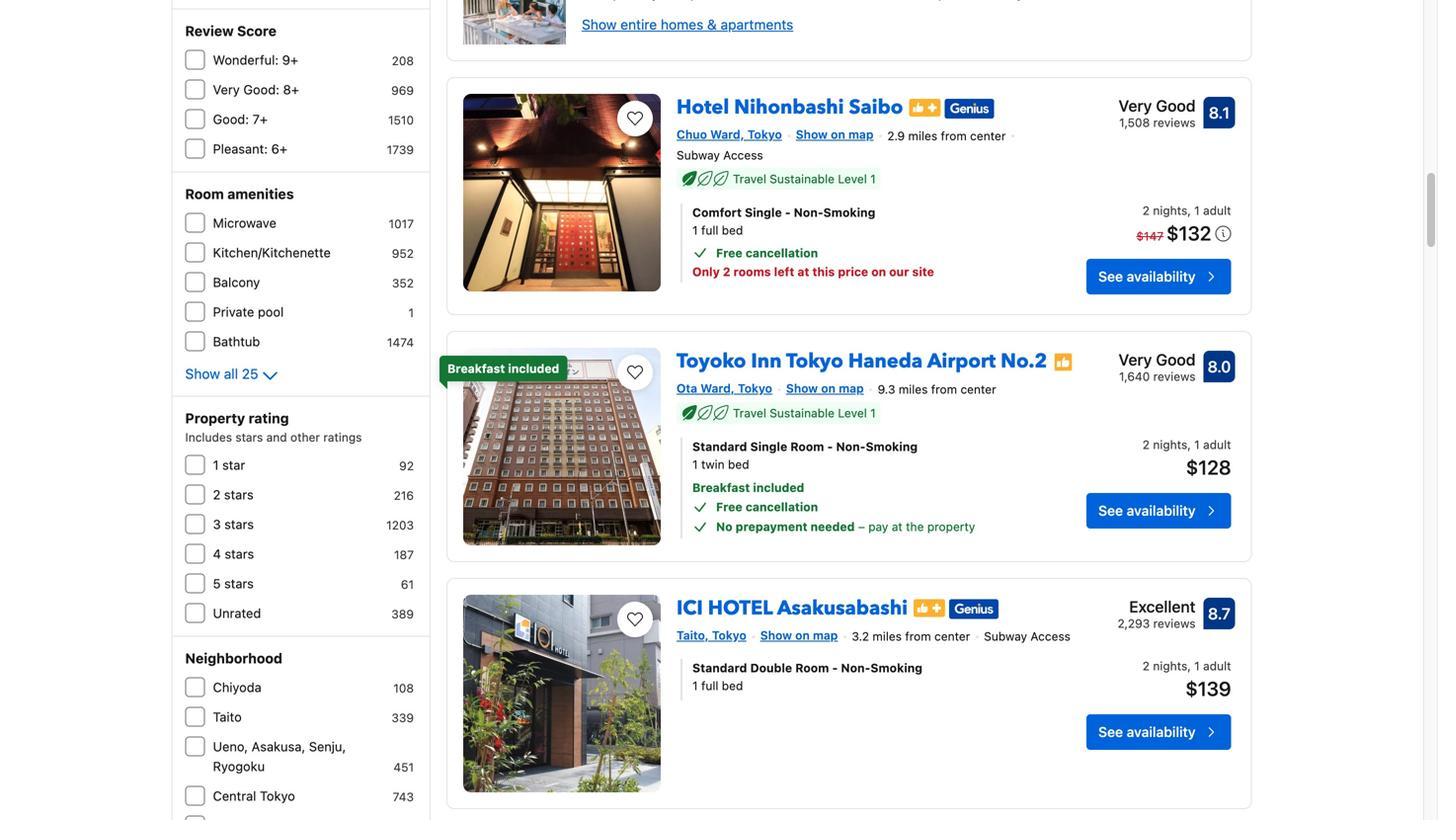 Task type: describe. For each thing, give the bounding box(es) containing it.
availability for hotel nihonbashi saibo
[[1127, 268, 1196, 284]]

only 2 rooms left at this price on our site
[[693, 265, 935, 279]]

scored 8.7 element
[[1204, 598, 1236, 629]]

airport
[[928, 348, 996, 375]]

adult for toyoko inn tokyo haneda airport no.2
[[1204, 438, 1232, 452]]

property
[[185, 410, 245, 426]]

bed inside standard double room - non-smoking 1 full bed
[[722, 679, 744, 693]]

hotel nihonbashi saibo
[[677, 94, 904, 121]]

smoking for standard double room - non-smoking 1 full bed
[[871, 661, 923, 675]]

see for hotel nihonbashi saibo
[[1099, 268, 1124, 284]]

level for saibo
[[838, 172, 867, 186]]

reviews inside excellent 2,293 reviews
[[1154, 617, 1196, 630]]

1017
[[389, 217, 414, 231]]

senju,
[[309, 739, 346, 754]]

standard for standard double room - non-smoking 1 full bed
[[693, 661, 748, 675]]

standard for standard single room - non-smoking
[[693, 440, 748, 454]]

2 nights , 1 adult $128
[[1143, 438, 1232, 479]]

stars for 3 stars
[[224, 517, 254, 532]]

2 for 2 nights , 1 adult $139
[[1143, 659, 1150, 673]]

balcony
[[213, 275, 260, 290]]

2 for 2 stars
[[213, 487, 221, 502]]

single for nihonbashi
[[745, 205, 782, 219]]

miles for asakusabashi
[[873, 630, 902, 644]]

hotel nihonbashi saibo image
[[464, 94, 661, 292]]

2 for 2 nights , 1 adult
[[1143, 203, 1150, 217]]

this property is part of our preferred plus program. it's committed to providing outstanding service and excellent value. it'll pay us a higher commission if you make a booking. image
[[910, 99, 941, 116]]

hotel
[[708, 595, 773, 622]]

apartments
[[721, 16, 794, 33]]

no prepayment needed – pay at the property
[[717, 520, 976, 534]]

site
[[913, 265, 935, 279]]

pool
[[258, 304, 284, 319]]

access inside 2.9 miles from center subway access
[[724, 148, 764, 162]]

wonderful: 9+
[[213, 52, 298, 67]]

included inside 1 twin bed breakfast included
[[753, 481, 805, 495]]

star
[[222, 458, 245, 472]]

non- for double
[[841, 661, 871, 675]]

tokyo for toyoko
[[787, 348, 844, 375]]

good for toyoko inn tokyo haneda airport no.2
[[1157, 350, 1196, 369]]

208
[[392, 54, 414, 68]]

ici
[[677, 595, 703, 622]]

1 down 352
[[409, 306, 414, 320]]

comfort single - non-smoking
[[693, 205, 876, 219]]

other
[[291, 430, 320, 444]]

ota ward, tokyo
[[677, 381, 773, 395]]

show for ici
[[761, 628, 793, 642]]

see availability for toyoko inn tokyo haneda airport no.2
[[1099, 503, 1196, 519]]

$147
[[1137, 229, 1164, 243]]

nights for ici hotel asakusabashi
[[1154, 659, 1188, 673]]

tokyo down 'ueno, asakusa, senju, ryogoku'
[[260, 789, 295, 803]]

travel for nihonbashi
[[733, 172, 767, 186]]

looking for a space of your own? image
[[464, 0, 566, 45]]

property rating includes stars and other ratings
[[185, 410, 362, 444]]

very good 1,640 reviews
[[1119, 350, 1196, 383]]

1 vertical spatial good:
[[213, 112, 249, 126]]

this property is part of our preferred partner program. it's committed to providing excellent service and good value. it'll pay us a higher commission if you make a booking. image
[[1054, 352, 1074, 372]]

toyoko inn tokyo haneda airport no.2
[[677, 348, 1048, 375]]

room amenities
[[185, 186, 294, 202]]

1 down comfort
[[693, 223, 698, 237]]

see for ici hotel asakusabashi
[[1099, 724, 1124, 740]]

stars for 5 stars
[[224, 576, 254, 591]]

toyoko
[[677, 348, 747, 375]]

9+
[[282, 52, 298, 67]]

review
[[185, 23, 234, 39]]

good for hotel nihonbashi saibo
[[1157, 97, 1196, 115]]

reviews for toyoko inn tokyo haneda airport no.2
[[1154, 369, 1196, 383]]

2,293
[[1118, 617, 1151, 630]]

this property is part of our preferred plus program. it's committed to providing outstanding service and excellent value. it'll pay us a higher commission if you make a booking. image for saibo
[[910, 99, 941, 116]]

and
[[266, 430, 287, 444]]

central tokyo
[[213, 789, 295, 803]]

subway inside 2.9 miles from center subway access
[[677, 148, 720, 162]]

single for inn
[[751, 440, 788, 454]]

0 vertical spatial smoking
[[824, 205, 876, 219]]

homes
[[661, 16, 704, 33]]

travel sustainable level 1 for nihonbashi
[[733, 172, 876, 186]]

excellent 2,293 reviews
[[1118, 597, 1196, 630]]

216
[[394, 489, 414, 503]]

8.7
[[1209, 604, 1231, 623]]

taito,
[[677, 628, 709, 642]]

private
[[213, 304, 254, 319]]

1 up standard single room - non-smoking link
[[871, 406, 876, 420]]

1 horizontal spatial at
[[892, 520, 903, 534]]

pleasant: 6+
[[213, 141, 288, 156]]

25
[[242, 366, 259, 382]]

1,508
[[1120, 116, 1151, 130]]

chuo ward, tokyo
[[677, 128, 782, 141]]

743
[[393, 790, 414, 804]]

very good 1,508 reviews
[[1119, 97, 1196, 130]]

1 up $132
[[1195, 203, 1200, 217]]

969
[[391, 84, 414, 97]]

0 vertical spatial included
[[508, 362, 560, 375]]

0 vertical spatial non-
[[794, 205, 824, 219]]

92
[[399, 459, 414, 473]]

0 vertical spatial -
[[785, 205, 791, 219]]

187
[[394, 548, 414, 562]]

very good element for hotel nihonbashi saibo
[[1119, 94, 1196, 118]]

2 free from the top
[[717, 500, 743, 514]]

amenities
[[228, 186, 294, 202]]

show all 25
[[185, 366, 259, 382]]

map for saibo
[[849, 128, 874, 141]]

1510
[[388, 113, 414, 127]]

&
[[708, 16, 717, 33]]

center for ici hotel asakusabashi
[[935, 630, 971, 644]]

2 nights , 1 adult
[[1143, 203, 1232, 217]]

comfort
[[693, 205, 742, 219]]

1 up comfort single - non-smoking link
[[871, 172, 876, 186]]

1,640
[[1120, 369, 1151, 383]]

1 vertical spatial subway
[[985, 630, 1028, 644]]

level for tokyo
[[838, 406, 867, 420]]

standard single room - non-smoking
[[693, 440, 918, 454]]

61
[[401, 578, 414, 591]]

breakfast inside 1 twin bed breakfast included
[[693, 481, 750, 495]]

show for hotel
[[796, 128, 828, 141]]

sustainable for inn
[[770, 406, 835, 420]]

0 vertical spatial good:
[[244, 82, 280, 97]]

tokyo for ota
[[738, 381, 773, 395]]

taito
[[213, 710, 242, 724]]

339
[[392, 711, 414, 725]]

on for asakusabashi
[[796, 628, 810, 642]]

1474
[[387, 336, 414, 349]]

on for saibo
[[831, 128, 846, 141]]

0 horizontal spatial at
[[798, 265, 810, 279]]

includes
[[185, 430, 232, 444]]

rating
[[249, 410, 289, 426]]

$128
[[1187, 456, 1232, 479]]

stars inside property rating includes stars and other ratings
[[236, 430, 263, 444]]

1 twin bed breakfast included
[[693, 458, 805, 495]]

very up good: 7+
[[213, 82, 240, 97]]

wonderful:
[[213, 52, 279, 67]]

$139
[[1186, 677, 1232, 700]]

property
[[928, 520, 976, 534]]

2 right only
[[723, 265, 731, 279]]

non- for single
[[837, 440, 866, 454]]

bed for full
[[722, 223, 744, 237]]

prepayment
[[736, 520, 808, 534]]

very good: 8+
[[213, 82, 299, 97]]

- for single
[[828, 440, 833, 454]]

show inside dropdown button
[[185, 366, 220, 382]]

nights for toyoko inn tokyo haneda airport no.2
[[1154, 438, 1188, 452]]

1 nights from the top
[[1154, 203, 1188, 217]]

0 vertical spatial room
[[185, 186, 224, 202]]

center for toyoko inn tokyo haneda airport no.2
[[961, 383, 997, 396]]

very good element for toyoko inn tokyo haneda airport no.2
[[1119, 348, 1196, 371]]

show for toyoko
[[787, 381, 818, 395]]

8.1
[[1210, 103, 1230, 122]]

0 horizontal spatial breakfast
[[448, 362, 505, 375]]

the
[[906, 520, 924, 534]]

1 inside 2 nights , 1 adult $128
[[1195, 438, 1200, 452]]

ratings
[[323, 430, 362, 444]]

3.2 miles from center
[[852, 630, 971, 644]]

sustainable for nihonbashi
[[770, 172, 835, 186]]

2 stars
[[213, 487, 254, 502]]

see availability link for toyoko inn tokyo haneda airport no.2
[[1087, 493, 1232, 529]]

hotel nihonbashi saibo link
[[677, 86, 904, 121]]

, for ici hotel asakusabashi
[[1188, 659, 1192, 673]]

good: 7+
[[213, 112, 268, 126]]

private pool
[[213, 304, 284, 319]]

our
[[890, 265, 910, 279]]

2.9
[[888, 129, 905, 143]]

see for toyoko inn tokyo haneda airport no.2
[[1099, 503, 1124, 519]]

price
[[838, 265, 869, 279]]



Task type: vqa. For each thing, say whether or not it's contained in the screenshot.
second full from the top
yes



Task type: locate. For each thing, give the bounding box(es) containing it.
0 vertical spatial free cancellation
[[717, 246, 819, 260]]

2 see from the top
[[1099, 503, 1124, 519]]

ueno,
[[213, 739, 248, 754]]

this property is part of our preferred partner program. it's committed to providing excellent service and good value. it'll pay us a higher commission if you make a booking. image
[[1054, 352, 1074, 372]]

0 vertical spatial reviews
[[1154, 116, 1196, 130]]

bed inside 1 twin bed breakfast included
[[728, 458, 750, 472]]

show all 25 button
[[185, 364, 282, 388]]

3 nights from the top
[[1154, 659, 1188, 673]]

center right "2.9" on the top
[[971, 129, 1006, 143]]

3 adult from the top
[[1204, 659, 1232, 673]]

neighborhood
[[185, 650, 283, 667]]

this property is part of our preferred plus program. it's committed to providing outstanding service and excellent value. it'll pay us a higher commission if you make a booking. image for asakusabashi
[[914, 599, 946, 617]]

miles inside 2.9 miles from center subway access
[[909, 129, 938, 143]]

1 vertical spatial ward,
[[701, 381, 735, 395]]

5 stars
[[213, 576, 254, 591]]

genius discounts available at this property. image
[[945, 99, 995, 118], [945, 99, 995, 118], [950, 599, 999, 619], [950, 599, 999, 619]]

excellent
[[1130, 597, 1196, 616]]

show inside button
[[582, 16, 617, 33]]

2 vertical spatial nights
[[1154, 659, 1188, 673]]

availability down $147
[[1127, 268, 1196, 284]]

hotel
[[677, 94, 730, 121]]

pleasant:
[[213, 141, 268, 156]]

bed down taito, tokyo
[[722, 679, 744, 693]]

2 vertical spatial see
[[1099, 724, 1124, 740]]

1 inside 1 twin bed breakfast included
[[693, 458, 698, 472]]

1 vertical spatial -
[[828, 440, 833, 454]]

1 full bed
[[693, 223, 744, 237]]

good left 8.1 on the top right of the page
[[1157, 97, 1196, 115]]

0 vertical spatial access
[[724, 148, 764, 162]]

on
[[831, 128, 846, 141], [872, 265, 887, 279], [822, 381, 836, 395], [796, 628, 810, 642]]

1 up $128
[[1195, 438, 1200, 452]]

2 sustainable from the top
[[770, 406, 835, 420]]

3 stars
[[213, 517, 254, 532]]

2 good from the top
[[1157, 350, 1196, 369]]

, up $128
[[1188, 438, 1192, 452]]

1 see availability from the top
[[1099, 268, 1196, 284]]

0 vertical spatial good
[[1157, 97, 1196, 115]]

0 vertical spatial see
[[1099, 268, 1124, 284]]

1 vertical spatial free
[[717, 500, 743, 514]]

full inside standard double room - non-smoking 1 full bed
[[702, 679, 719, 693]]

smoking inside standard double room - non-smoking 1 full bed
[[871, 661, 923, 675]]

3 see availability from the top
[[1099, 724, 1196, 740]]

3 see availability link from the top
[[1087, 715, 1232, 750]]

ward, right chuo
[[711, 128, 745, 141]]

2 vertical spatial availability
[[1127, 724, 1196, 740]]

2 standard from the top
[[693, 661, 748, 675]]

1 vertical spatial included
[[753, 481, 805, 495]]

non- inside standard double room - non-smoking 1 full bed
[[841, 661, 871, 675]]

2 vertical spatial center
[[935, 630, 971, 644]]

show down ici hotel asakusabashi at the bottom of page
[[761, 628, 793, 642]]

level up standard single room - non-smoking link
[[838, 406, 867, 420]]

nights inside 2 nights , 1 adult $128
[[1154, 438, 1188, 452]]

2 vertical spatial adult
[[1204, 659, 1232, 673]]

1 vertical spatial center
[[961, 383, 997, 396]]

0 vertical spatial subway
[[677, 148, 720, 162]]

0 vertical spatial single
[[745, 205, 782, 219]]

1 see from the top
[[1099, 268, 1124, 284]]

2 inside 2 nights , 1 adult $139
[[1143, 659, 1150, 673]]

2 vertical spatial -
[[833, 661, 838, 675]]

2 travel from the top
[[733, 406, 767, 420]]

nihonbashi
[[735, 94, 844, 121]]

single up 1 twin bed breakfast included
[[751, 440, 788, 454]]

stars
[[236, 430, 263, 444], [224, 487, 254, 502], [224, 517, 254, 532], [225, 547, 254, 561], [224, 576, 254, 591]]

ici hotel asakusabashi
[[677, 595, 908, 622]]

1 vertical spatial map
[[839, 381, 864, 395]]

1 travel sustainable level 1 from the top
[[733, 172, 876, 186]]

ward, for toyoko
[[701, 381, 735, 395]]

0 horizontal spatial access
[[724, 148, 764, 162]]

1 vertical spatial level
[[838, 406, 867, 420]]

, up $132
[[1188, 203, 1192, 217]]

show on map for saibo
[[796, 128, 874, 141]]

toyoko inn tokyo haneda airport no.2 image
[[464, 348, 661, 545]]

double
[[751, 661, 793, 675]]

access
[[724, 148, 764, 162], [1031, 630, 1071, 644]]

see availability link for hotel nihonbashi saibo
[[1087, 259, 1232, 294]]

7+
[[253, 112, 268, 126]]

non- down 3.2
[[841, 661, 871, 675]]

1 vertical spatial very good element
[[1119, 348, 1196, 371]]

1 vertical spatial see
[[1099, 503, 1124, 519]]

from for toyoko inn tokyo haneda airport no.2
[[932, 383, 958, 396]]

nights up $128
[[1154, 438, 1188, 452]]

2 vertical spatial reviews
[[1154, 617, 1196, 630]]

see availability link down 2 nights , 1 adult $128
[[1087, 493, 1232, 529]]

travel
[[733, 172, 767, 186], [733, 406, 767, 420]]

very for toyoko inn tokyo haneda airport no.2
[[1119, 350, 1153, 369]]

room inside standard double room - non-smoking 1 full bed
[[796, 661, 830, 675]]

bed for twin
[[728, 458, 750, 472]]

miles right "2.9" on the top
[[909, 129, 938, 143]]

ward, for hotel
[[711, 128, 745, 141]]

room up 1 twin bed breakfast included
[[791, 440, 825, 454]]

ici hotel asakusabashi image
[[464, 595, 661, 792]]

2 vertical spatial see availability
[[1099, 724, 1196, 740]]

access down "chuo ward, tokyo"
[[724, 148, 764, 162]]

entire
[[621, 16, 657, 33]]

at right left
[[798, 265, 810, 279]]

haneda
[[849, 348, 923, 375]]

microwave
[[213, 215, 277, 230]]

show on map for asakusabashi
[[761, 628, 838, 642]]

tokyo down the inn
[[738, 381, 773, 395]]

very good element left 8.0
[[1119, 348, 1196, 371]]

nights up $139
[[1154, 659, 1188, 673]]

stars down the rating
[[236, 430, 263, 444]]

1 vertical spatial non-
[[837, 440, 866, 454]]

2 vertical spatial from
[[906, 630, 932, 644]]

all
[[224, 366, 238, 382]]

very up 1,508 on the top
[[1119, 97, 1153, 115]]

see availability for ici hotel asakusabashi
[[1099, 724, 1196, 740]]

1 full from the top
[[702, 223, 719, 237]]

very
[[213, 82, 240, 97], [1119, 97, 1153, 115], [1119, 350, 1153, 369]]

1 vertical spatial access
[[1031, 630, 1071, 644]]

stars right 5
[[224, 576, 254, 591]]

on down hotel nihonbashi saibo
[[831, 128, 846, 141]]

standard inside standard double room - non-smoking 1 full bed
[[693, 661, 748, 675]]

1 vertical spatial room
[[791, 440, 825, 454]]

1 vertical spatial adult
[[1204, 438, 1232, 452]]

standard single room - non-smoking link
[[693, 438, 1027, 456]]

2 vertical spatial non-
[[841, 661, 871, 675]]

stars for 4 stars
[[225, 547, 254, 561]]

free cancellation up the prepayment
[[717, 500, 819, 514]]

0 horizontal spatial subway
[[677, 148, 720, 162]]

2 full from the top
[[702, 679, 719, 693]]

see availability
[[1099, 268, 1196, 284], [1099, 503, 1196, 519], [1099, 724, 1196, 740]]

0 vertical spatial travel sustainable level 1
[[733, 172, 876, 186]]

3
[[213, 517, 221, 532]]

score
[[237, 23, 277, 39]]

2 see availability from the top
[[1099, 503, 1196, 519]]

map for tokyo
[[839, 381, 864, 395]]

ryogoku
[[213, 759, 265, 774]]

travel sustainable level 1 for inn
[[733, 406, 876, 420]]

very good element left 8.1 on the top right of the page
[[1119, 94, 1196, 118]]

show entire homes & apartments
[[582, 16, 794, 33]]

2 nights , 1 adult $139
[[1143, 659, 1232, 700]]

0 vertical spatial cancellation
[[746, 246, 819, 260]]

1 inside 2 nights , 1 adult $139
[[1195, 659, 1200, 673]]

from for ici hotel asakusabashi
[[906, 630, 932, 644]]

asakusabashi
[[778, 595, 908, 622]]

1 star
[[213, 458, 245, 472]]

from down 'airport'
[[932, 383, 958, 396]]

miles for tokyo
[[899, 383, 928, 396]]

1 horizontal spatial subway
[[985, 630, 1028, 644]]

0 vertical spatial show on map
[[796, 128, 874, 141]]

rooms
[[734, 265, 771, 279]]

2 reviews from the top
[[1154, 369, 1196, 383]]

reviews
[[1154, 116, 1196, 130], [1154, 369, 1196, 383], [1154, 617, 1196, 630]]

0 vertical spatial center
[[971, 129, 1006, 143]]

full down taito, tokyo
[[702, 679, 719, 693]]

standard double room - non-smoking link
[[693, 659, 1027, 677]]

1 left star
[[213, 458, 219, 472]]

stars right 3
[[224, 517, 254, 532]]

kitchen/kitchenette
[[213, 245, 331, 260]]

stars for 2 stars
[[224, 487, 254, 502]]

1 vertical spatial availability
[[1127, 503, 1196, 519]]

adult inside 2 nights , 1 adult $128
[[1204, 438, 1232, 452]]

no
[[717, 520, 733, 534]]

availability for ici hotel asakusabashi
[[1127, 724, 1196, 740]]

cancellation
[[746, 246, 819, 260], [746, 500, 819, 514]]

2 see availability link from the top
[[1087, 493, 1232, 529]]

see availability link down 2 nights , 1 adult $139
[[1087, 715, 1232, 750]]

9.3 miles from center
[[878, 383, 997, 396]]

free up no
[[717, 500, 743, 514]]

reviews right 1,508 on the top
[[1154, 116, 1196, 130]]

1 horizontal spatial access
[[1031, 630, 1071, 644]]

1 vertical spatial at
[[892, 520, 903, 534]]

3 see from the top
[[1099, 724, 1124, 740]]

availability for toyoko inn tokyo haneda airport no.2
[[1127, 503, 1196, 519]]

0 vertical spatial availability
[[1127, 268, 1196, 284]]

- down asakusabashi
[[833, 661, 838, 675]]

center inside 2.9 miles from center subway access
[[971, 129, 1006, 143]]

very inside "very good 1,508 reviews"
[[1119, 97, 1153, 115]]

2 nights from the top
[[1154, 438, 1188, 452]]

show on map down the saibo
[[796, 128, 874, 141]]

nights
[[1154, 203, 1188, 217], [1154, 438, 1188, 452], [1154, 659, 1188, 673]]

2 vertical spatial room
[[796, 661, 830, 675]]

0 vertical spatial breakfast
[[448, 362, 505, 375]]

adult for ici hotel asakusabashi
[[1204, 659, 1232, 673]]

1 inside standard double room - non-smoking 1 full bed
[[693, 679, 698, 693]]

see availability down 2 nights , 1 adult $139
[[1099, 724, 1196, 740]]

1 vertical spatial show on map
[[787, 381, 864, 395]]

tokyo down nihonbashi
[[748, 128, 782, 141]]

- for double
[[833, 661, 838, 675]]

451
[[394, 760, 414, 774]]

,
[[1188, 203, 1192, 217], [1188, 438, 1192, 452], [1188, 659, 1192, 673]]

, inside 2 nights , 1 adult $128
[[1188, 438, 1192, 452]]

2 up 3
[[213, 487, 221, 502]]

this
[[813, 265, 835, 279]]

smoking down '9.3'
[[866, 440, 918, 454]]

travel for inn
[[733, 406, 767, 420]]

0 vertical spatial sustainable
[[770, 172, 835, 186]]

adult up $139
[[1204, 659, 1232, 673]]

reviews inside "very good 1,508 reviews"
[[1154, 116, 1196, 130]]

map for asakusabashi
[[813, 628, 838, 642]]

0 vertical spatial travel
[[733, 172, 767, 186]]

0 horizontal spatial included
[[508, 362, 560, 375]]

1 sustainable from the top
[[770, 172, 835, 186]]

0 vertical spatial at
[[798, 265, 810, 279]]

inn
[[751, 348, 782, 375]]

2 adult from the top
[[1204, 438, 1232, 452]]

show on map down toyoko inn tokyo haneda airport no.2
[[787, 381, 864, 395]]

108
[[394, 681, 414, 695]]

adult inside 2 nights , 1 adult $139
[[1204, 659, 1232, 673]]

9.3
[[878, 383, 896, 396]]

1 vertical spatial smoking
[[866, 440, 918, 454]]

, up $139
[[1188, 659, 1192, 673]]

2 vertical spatial map
[[813, 628, 838, 642]]

1 standard from the top
[[693, 440, 748, 454]]

1 very good element from the top
[[1119, 94, 1196, 118]]

map down asakusabashi
[[813, 628, 838, 642]]

2 cancellation from the top
[[746, 500, 819, 514]]

1 good from the top
[[1157, 97, 1196, 115]]

on for tokyo
[[822, 381, 836, 395]]

2 inside 2 nights , 1 adult $128
[[1143, 438, 1150, 452]]

–
[[859, 520, 866, 534]]

1
[[871, 172, 876, 186], [1195, 203, 1200, 217], [693, 223, 698, 237], [409, 306, 414, 320], [871, 406, 876, 420], [1195, 438, 1200, 452], [213, 458, 219, 472], [693, 458, 698, 472], [1195, 659, 1200, 673], [693, 679, 698, 693]]

4
[[213, 547, 221, 561]]

0 vertical spatial see availability link
[[1087, 259, 1232, 294]]

1 horizontal spatial breakfast
[[693, 481, 750, 495]]

free
[[717, 246, 743, 260], [717, 500, 743, 514]]

, for toyoko inn tokyo haneda airport no.2
[[1188, 438, 1192, 452]]

2 , from the top
[[1188, 438, 1192, 452]]

2 vertical spatial see availability link
[[1087, 715, 1232, 750]]

1 adult from the top
[[1204, 203, 1232, 217]]

nights inside 2 nights , 1 adult $139
[[1154, 659, 1188, 673]]

nights up $132
[[1154, 203, 1188, 217]]

1 vertical spatial breakfast
[[693, 481, 750, 495]]

2 vertical spatial smoking
[[871, 661, 923, 675]]

tokyo for chuo
[[748, 128, 782, 141]]

adult up $132
[[1204, 203, 1232, 217]]

1 vertical spatial see availability
[[1099, 503, 1196, 519]]

miles right '9.3'
[[899, 383, 928, 396]]

1 vertical spatial free cancellation
[[717, 500, 819, 514]]

miles right 3.2
[[873, 630, 902, 644]]

1 vertical spatial bed
[[728, 458, 750, 472]]

show down hotel nihonbashi saibo
[[796, 128, 828, 141]]

scored 8.1 element
[[1204, 97, 1236, 129]]

show entire homes & apartments button
[[582, 15, 794, 35]]

smoking
[[824, 205, 876, 219], [866, 440, 918, 454], [871, 661, 923, 675]]

see availability link for ici hotel asakusabashi
[[1087, 715, 1232, 750]]

availability down 2 nights , 1 adult $128
[[1127, 503, 1196, 519]]

tokyo right the inn
[[787, 348, 844, 375]]

0 vertical spatial standard
[[693, 440, 748, 454]]

- up needed
[[828, 440, 833, 454]]

good: left 8+
[[244, 82, 280, 97]]

1 travel from the top
[[733, 172, 767, 186]]

reviews for hotel nihonbashi saibo
[[1154, 116, 1196, 130]]

0 vertical spatial ,
[[1188, 203, 1192, 217]]

good
[[1157, 97, 1196, 115], [1157, 350, 1196, 369]]

excellent element
[[1118, 595, 1196, 618]]

full down comfort
[[702, 223, 719, 237]]

very inside very good 1,640 reviews
[[1119, 350, 1153, 369]]

0 vertical spatial very good element
[[1119, 94, 1196, 118]]

taito, tokyo
[[677, 628, 747, 642]]

2 availability from the top
[[1127, 503, 1196, 519]]

standard double room - non-smoking 1 full bed
[[693, 661, 923, 693]]

show on map for tokyo
[[787, 381, 864, 395]]

from right 3.2
[[906, 630, 932, 644]]

this property is part of our preferred plus program. it's committed to providing outstanding service and excellent value. it'll pay us a higher commission if you make a booking. image
[[910, 99, 941, 116], [914, 599, 946, 617], [914, 599, 946, 617]]

see availability down 2 nights , 1 adult $128
[[1099, 503, 1196, 519]]

included
[[508, 362, 560, 375], [753, 481, 805, 495]]

map down the saibo
[[849, 128, 874, 141]]

1 horizontal spatial included
[[753, 481, 805, 495]]

- up left
[[785, 205, 791, 219]]

smoking for standard single room - non-smoking
[[866, 440, 918, 454]]

review score
[[185, 23, 277, 39]]

subway right "3.2 miles from center"
[[985, 630, 1028, 644]]

1 vertical spatial full
[[702, 679, 719, 693]]

subway access
[[985, 630, 1071, 644]]

2 up $147
[[1143, 203, 1150, 217]]

good inside very good 1,640 reviews
[[1157, 350, 1196, 369]]

tokyo
[[748, 128, 782, 141], [787, 348, 844, 375], [738, 381, 773, 395], [712, 628, 747, 642], [260, 789, 295, 803]]

travel sustainable level 1 up comfort single - non-smoking
[[733, 172, 876, 186]]

very good element
[[1119, 94, 1196, 118], [1119, 348, 1196, 371]]

see availability for hotel nihonbashi saibo
[[1099, 268, 1196, 284]]

from inside 2.9 miles from center subway access
[[941, 129, 967, 143]]

0 vertical spatial nights
[[1154, 203, 1188, 217]]

1 see availability link from the top
[[1087, 259, 1232, 294]]

2 for 2 nights , 1 adult $128
[[1143, 438, 1150, 452]]

2.9 miles from center subway access
[[677, 129, 1006, 162]]

, inside 2 nights , 1 adult $139
[[1188, 659, 1192, 673]]

only
[[693, 265, 720, 279]]

2 very good element from the top
[[1119, 348, 1196, 371]]

standard down taito, tokyo
[[693, 661, 748, 675]]

0 vertical spatial full
[[702, 223, 719, 237]]

1 vertical spatial travel sustainable level 1
[[733, 406, 876, 420]]

1 vertical spatial travel
[[733, 406, 767, 420]]

from
[[941, 129, 967, 143], [932, 383, 958, 396], [906, 630, 932, 644]]

from right "2.9" on the top
[[941, 129, 967, 143]]

2 travel sustainable level 1 from the top
[[733, 406, 876, 420]]

bed
[[722, 223, 744, 237], [728, 458, 750, 472], [722, 679, 744, 693]]

0 vertical spatial ward,
[[711, 128, 745, 141]]

0 vertical spatial adult
[[1204, 203, 1232, 217]]

left
[[774, 265, 795, 279]]

availability down 2 nights , 1 adult $139
[[1127, 724, 1196, 740]]

1 vertical spatial miles
[[899, 383, 928, 396]]

travel up comfort
[[733, 172, 767, 186]]

room right double at the bottom
[[796, 661, 830, 675]]

on left our in the right top of the page
[[872, 265, 887, 279]]

0 vertical spatial map
[[849, 128, 874, 141]]

1 free cancellation from the top
[[717, 246, 819, 260]]

ward, down toyoko
[[701, 381, 735, 395]]

- inside standard double room - non-smoking 1 full bed
[[833, 661, 838, 675]]

ueno, asakusa, senju, ryogoku
[[213, 739, 346, 774]]

1 level from the top
[[838, 172, 867, 186]]

level up comfort single - non-smoking link
[[838, 172, 867, 186]]

1 vertical spatial from
[[932, 383, 958, 396]]

0 vertical spatial miles
[[909, 129, 938, 143]]

on down ici hotel asakusabashi at the bottom of page
[[796, 628, 810, 642]]

room for standard single room - non-smoking
[[791, 440, 825, 454]]

on down toyoko inn tokyo haneda airport no.2
[[822, 381, 836, 395]]

free down 1 full bed
[[717, 246, 743, 260]]

1 free from the top
[[717, 246, 743, 260]]

1 vertical spatial ,
[[1188, 438, 1192, 452]]

asakusa,
[[252, 739, 306, 754]]

subway down chuo
[[677, 148, 720, 162]]

1 vertical spatial cancellation
[[746, 500, 819, 514]]

389
[[392, 607, 414, 621]]

sustainable up comfort single - non-smoking
[[770, 172, 835, 186]]

bed down comfort
[[722, 223, 744, 237]]

2 vertical spatial miles
[[873, 630, 902, 644]]

1 reviews from the top
[[1154, 116, 1196, 130]]

see
[[1099, 268, 1124, 284], [1099, 503, 1124, 519], [1099, 724, 1124, 740]]

1 vertical spatial reviews
[[1154, 369, 1196, 383]]

4 stars
[[213, 547, 254, 561]]

single right comfort
[[745, 205, 782, 219]]

1 , from the top
[[1188, 203, 1192, 217]]

1 vertical spatial see availability link
[[1087, 493, 1232, 529]]

6+
[[271, 141, 288, 156]]

2 level from the top
[[838, 406, 867, 420]]

show on map
[[796, 128, 874, 141], [787, 381, 864, 395], [761, 628, 838, 642]]

show left entire
[[582, 16, 617, 33]]

very up '1,640'
[[1119, 350, 1153, 369]]

2 free cancellation from the top
[[717, 500, 819, 514]]

show left all
[[185, 366, 220, 382]]

0 vertical spatial free
[[717, 246, 743, 260]]

0 vertical spatial from
[[941, 129, 967, 143]]

2 vertical spatial show on map
[[761, 628, 838, 642]]

scored 8.0 element
[[1204, 351, 1236, 382]]

stars right 4
[[225, 547, 254, 561]]

1 vertical spatial nights
[[1154, 438, 1188, 452]]

1 vertical spatial single
[[751, 440, 788, 454]]

$132
[[1167, 221, 1212, 244]]

0 vertical spatial see availability
[[1099, 268, 1196, 284]]

good left 8.0
[[1157, 350, 1196, 369]]

level
[[838, 172, 867, 186], [838, 406, 867, 420]]

free cancellation up rooms
[[717, 246, 819, 260]]

tokyo down hotel
[[712, 628, 747, 642]]

ici hotel asakusabashi link
[[677, 587, 908, 622]]

1 cancellation from the top
[[746, 246, 819, 260]]

3 availability from the top
[[1127, 724, 1196, 740]]

at left the at bottom
[[892, 520, 903, 534]]

good inside "very good 1,508 reviews"
[[1157, 97, 1196, 115]]

1 left 'twin'
[[693, 458, 698, 472]]

1 availability from the top
[[1127, 268, 1196, 284]]

good: left 7+ at the top
[[213, 112, 249, 126]]

2 down the 2,293
[[1143, 659, 1150, 673]]

0 vertical spatial level
[[838, 172, 867, 186]]

show on map down ici hotel asakusabashi at the bottom of page
[[761, 628, 838, 642]]

reviews down excellent on the bottom right of page
[[1154, 617, 1196, 630]]

reviews inside very good 1,640 reviews
[[1154, 369, 1196, 383]]

travel down ota ward, tokyo
[[733, 406, 767, 420]]

3 , from the top
[[1188, 659, 1192, 673]]

3 reviews from the top
[[1154, 617, 1196, 630]]

map down toyoko inn tokyo haneda airport no.2
[[839, 381, 864, 395]]

2 vertical spatial bed
[[722, 679, 744, 693]]

non- up only 2 rooms left at this price on our site
[[794, 205, 824, 219]]

5
[[213, 576, 221, 591]]

1 vertical spatial good
[[1157, 350, 1196, 369]]

very for hotel nihonbashi saibo
[[1119, 97, 1153, 115]]

room for standard double room - non-smoking 1 full bed
[[796, 661, 830, 675]]

0 vertical spatial bed
[[722, 223, 744, 237]]

show up 'standard single room - non-smoking'
[[787, 381, 818, 395]]

1 vertical spatial standard
[[693, 661, 748, 675]]



